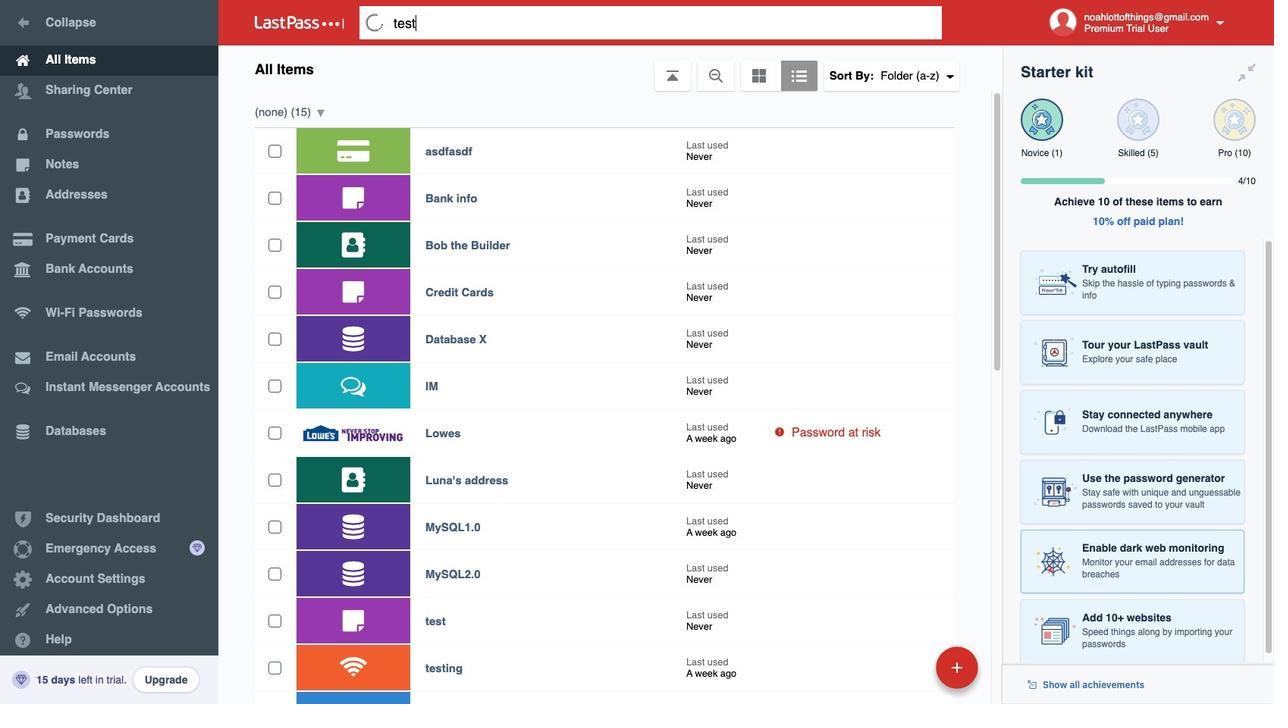 Task type: describe. For each thing, give the bounding box(es) containing it.
Search search field
[[360, 6, 966, 39]]

main navigation navigation
[[0, 0, 219, 705]]

clear search image
[[360, 6, 390, 39]]

new item navigation
[[832, 643, 988, 705]]



Task type: locate. For each thing, give the bounding box(es) containing it.
lastpass image
[[255, 16, 344, 30]]

search my vault text field
[[360, 6, 966, 39]]

vault options navigation
[[219, 46, 1003, 91]]

new item element
[[832, 646, 984, 690]]



